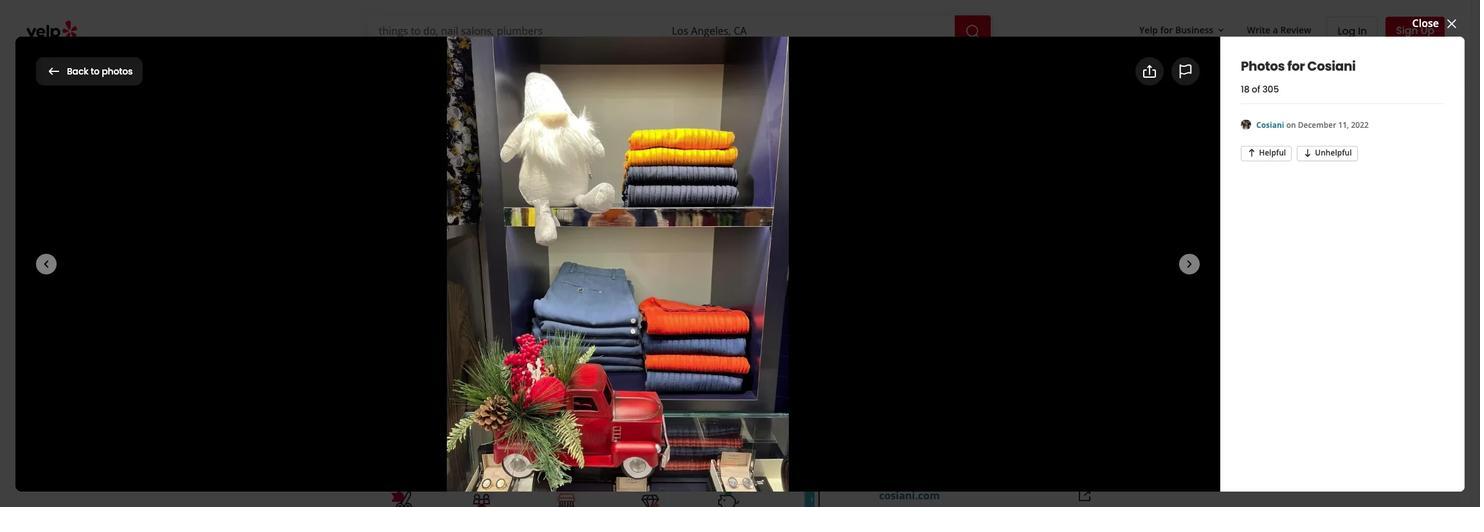 Task type: describe. For each thing, give the bounding box(es) containing it.
Search photos text field
[[1234, 58, 1444, 84]]

24 camera v2 image
[[496, 390, 512, 406]]

write a review
[[1247, 24, 1311, 36]]

for for photos for cosiani
[[1287, 57, 1305, 75]]

hours
[[771, 319, 792, 330]]

updated
[[630, 317, 672, 331]]

24 add v2 image
[[747, 390, 762, 406]]

women's clothing link
[[695, 294, 788, 308]]

home services link
[[455, 46, 556, 84]]

16 nothelpful v2 image
[[1303, 148, 1313, 158]]

24 arrow left v2 image
[[46, 63, 62, 79]]

write for write a review
[[398, 390, 425, 405]]

hours updated 2 months ago
[[598, 317, 742, 331]]

up
[[1421, 23, 1435, 38]]

unhelpful button
[[1297, 146, 1358, 161]]

24 flag v2 image
[[1178, 64, 1193, 79]]

cosiani link
[[1256, 119, 1286, 130]]

16 info v2 image
[[582, 318, 592, 329]]

cosiani.com
[[879, 489, 940, 503]]

the
[[469, 454, 490, 472]]

years_in_business image
[[390, 487, 416, 507]]

cosiani on december 11, 2022
[[1256, 119, 1369, 130]]

home
[[466, 57, 491, 69]]

2022
[[1351, 119, 1369, 130]]

see
[[756, 319, 769, 330]]

for for cosiani
[[102, 58, 127, 83]]

closed
[[443, 317, 476, 331]]

photo
[[540, 390, 570, 405]]

women's
[[695, 294, 742, 308]]

1 vertical spatial business
[[492, 454, 549, 472]]

yelp for business
[[1140, 24, 1214, 36]]

for inside button
[[1160, 24, 1173, 36]]

budget_friendly image
[[717, 487, 743, 507]]

see hours link
[[750, 317, 798, 332]]

months
[[683, 317, 721, 331]]

photo of cosiani - glendale, ca, us. italian wool & cashmere tuxedos for your formal events. image
[[539, 84, 758, 358]]

24 chevron down v2 image
[[625, 56, 640, 71]]

auto services link
[[556, 46, 651, 84]]

close button
[[1413, 15, 1460, 31]]

2 , from the left
[[690, 294, 692, 308]]

yelp for business button
[[1134, 18, 1232, 42]]

photos for cosiani
[[36, 58, 98, 83]]

2 photo of cosiani - glendale, ca, us. image from the left
[[128, 84, 333, 358]]

men's
[[542, 294, 573, 308]]

(111 reviews) link
[[582, 266, 646, 280]]

follow
[[767, 390, 799, 405]]

services for auto services
[[588, 57, 622, 69]]

home services
[[466, 57, 528, 69]]

write a review link
[[1242, 18, 1317, 42]]

luxury image
[[636, 487, 661, 507]]

add photo
[[517, 390, 570, 405]]

24 chevron down v2 image for more
[[686, 56, 701, 71]]

save
[[695, 390, 720, 405]]

follow button
[[736, 384, 810, 412]]

write a review link
[[367, 384, 480, 412]]

review
[[437, 390, 470, 405]]

1 , from the left
[[619, 294, 621, 308]]

18 of 305
[[1241, 83, 1279, 96]]

0 vertical spatial 24 share v2 image
[[1142, 64, 1157, 79]]

4 photo of cosiani - glendale, ca, us. image from the left
[[977, 84, 1342, 358]]

cosiani.com link
[[879, 489, 940, 503]]

boutique image
[[554, 487, 580, 507]]

on
[[1286, 119, 1296, 130]]

16 helpful v2 image
[[1247, 148, 1257, 158]]

4.8 (111 reviews)
[[564, 266, 646, 280]]

a for review
[[1273, 24, 1278, 36]]

sign
[[1396, 23, 1418, 38]]

next photo image
[[1182, 256, 1197, 272]]

previous photo image
[[39, 256, 54, 272]]

helpful
[[1259, 147, 1286, 158]]

a for review
[[427, 390, 434, 405]]

family_owned_operated image
[[472, 487, 498, 507]]

men's clothing link
[[542, 294, 619, 308]]

share button
[[586, 384, 658, 412]]

wear
[[663, 294, 690, 308]]

save button
[[663, 384, 731, 412]]

3 photo of cosiani - glendale, ca, us. image from the left
[[333, 84, 539, 358]]

closed 11:00 am - 8:00 pm
[[443, 317, 574, 331]]

formal wear link
[[624, 294, 690, 308]]

of
[[1252, 83, 1260, 96]]

ago
[[724, 317, 742, 331]]

photos for cosiani for photos for cosiani
[[1241, 57, 1356, 75]]

add photo link
[[485, 384, 581, 412]]

more link
[[651, 46, 712, 84]]



Task type: vqa. For each thing, say whether or not it's contained in the screenshot.
'In'
yes



Task type: locate. For each thing, give the bounding box(es) containing it.
24 chevron down v2 image left home
[[430, 56, 445, 71]]

services left 24 chevron down v2 icon
[[588, 57, 622, 69]]

for down "review"
[[1287, 57, 1305, 75]]

24 external link v2 image
[[1077, 488, 1092, 503]]

close
[[1413, 16, 1439, 30]]

24 chevron down v2 image for home services
[[530, 56, 546, 71]]

0 vertical spatial add
[[1157, 63, 1177, 78]]

business left 16 chevron down v2 image
[[1175, 24, 1214, 36]]

,
[[619, 294, 621, 308], [690, 294, 692, 308]]

a
[[1273, 24, 1278, 36], [427, 390, 434, 405]]

review
[[1281, 24, 1311, 36]]

formal
[[624, 294, 660, 308]]

$$
[[514, 294, 525, 308]]

2
[[675, 317, 680, 331]]

11,
[[1338, 119, 1349, 130]]

1 horizontal spatial services
[[588, 57, 622, 69]]

24 add photo v2 image
[[1136, 63, 1152, 79]]

0 vertical spatial business
[[1175, 24, 1214, 36]]

0 horizontal spatial add
[[517, 390, 537, 405]]

photos inside button
[[102, 65, 133, 78]]

add
[[1157, 63, 1177, 78], [517, 390, 537, 405]]

1 24 chevron down v2 image from the left
[[430, 56, 445, 71]]

sign up link
[[1386, 17, 1445, 45]]

a left 'review'
[[427, 390, 434, 405]]

write left "review"
[[1247, 24, 1271, 36]]

None search field
[[368, 15, 993, 46]]

2 horizontal spatial for
[[1287, 57, 1305, 75]]

2 services from the left
[[588, 57, 622, 69]]

24 chevron down v2 image
[[430, 56, 445, 71], [530, 56, 546, 71], [686, 56, 701, 71]]

16 claim filled v2 image
[[443, 296, 454, 307]]

reviews)
[[605, 266, 646, 280]]

2 horizontal spatial 24 chevron down v2 image
[[686, 56, 701, 71]]

info icon image
[[554, 457, 565, 468], [554, 457, 565, 468]]

0 horizontal spatial ,
[[619, 294, 621, 308]]

24 chevron down v2 image inside home services "link"
[[530, 56, 546, 71]]

0 vertical spatial write
[[1247, 24, 1271, 36]]

am
[[511, 317, 527, 331]]

add for add photos
[[1157, 63, 1177, 78]]

for right to
[[102, 58, 127, 83]]

photos down yelp for business button
[[1180, 63, 1215, 78]]

write inside write a review link
[[398, 390, 425, 405]]

write left 'review'
[[398, 390, 425, 405]]

business inside button
[[1175, 24, 1214, 36]]

(111
[[582, 266, 602, 280]]

photos for cosiani
[[1241, 57, 1356, 75], [36, 58, 199, 83]]

1 vertical spatial a
[[427, 390, 434, 405]]

write for write a review
[[1247, 24, 1271, 36]]

hours
[[598, 317, 628, 331]]

claimed
[[456, 294, 497, 308]]

0 horizontal spatial photos
[[102, 65, 133, 78]]

1 horizontal spatial 24 chevron down v2 image
[[530, 56, 546, 71]]

highlights
[[367, 454, 433, 472]]

add right 24 camera v2 icon
[[517, 390, 537, 405]]

auto
[[566, 57, 586, 69]]

clothing up 16 info v2 image
[[576, 294, 619, 308]]

1 horizontal spatial photos for cosiani
[[1241, 57, 1356, 75]]

yelp
[[1140, 24, 1158, 36]]

24 share v2 image left share
[[597, 390, 612, 406]]

1 horizontal spatial clothing
[[745, 294, 788, 308]]

1 services from the left
[[494, 57, 528, 69]]

add photos link
[[1125, 57, 1226, 85]]

0 horizontal spatial for
[[102, 58, 127, 83]]

2 24 chevron down v2 image from the left
[[530, 56, 546, 71]]

share
[[618, 390, 647, 405]]

add photos
[[1157, 63, 1215, 78]]

in
[[1358, 23, 1367, 38]]

photo of cosiani - glendale, ca, us. fine formalwear for men and women. image
[[758, 84, 977, 358]]

back to photos
[[67, 65, 133, 78]]

photos for photos for cosiani
[[1241, 57, 1285, 75]]

to
[[91, 65, 100, 78]]

-
[[530, 317, 533, 331]]

add inside add photo link
[[517, 390, 537, 405]]

search image
[[965, 24, 981, 39]]

from
[[435, 454, 466, 472]]

back
[[67, 65, 89, 78]]

december
[[1298, 119, 1336, 130]]

11:00
[[482, 317, 508, 331]]

0 horizontal spatial a
[[427, 390, 434, 405]]

for
[[1160, 24, 1173, 36], [1287, 57, 1305, 75], [102, 58, 127, 83]]

photos
[[1180, 63, 1215, 78], [102, 65, 133, 78]]

, left formal on the left bottom
[[619, 294, 621, 308]]

clothing
[[576, 294, 619, 308], [745, 294, 788, 308]]

16 chevron down v2 image
[[1216, 25, 1227, 35]]

305
[[1263, 83, 1279, 96]]

business right the
[[492, 454, 549, 472]]

2 clothing from the left
[[745, 294, 788, 308]]

business
[[1175, 24, 1214, 36], [492, 454, 549, 472]]

, up months
[[690, 294, 692, 308]]

see hours
[[756, 319, 792, 330]]

info alert
[[582, 316, 742, 332]]

back to photos button
[[36, 57, 143, 85]]

business categories element
[[367, 46, 1445, 84]]

0 horizontal spatial services
[[494, 57, 528, 69]]

clothing up see
[[745, 294, 788, 308]]

auto services
[[566, 57, 622, 69]]

24 share v2 image inside share button
[[597, 390, 612, 406]]

1 horizontal spatial ,
[[690, 294, 692, 308]]

0 horizontal spatial 24 share v2 image
[[597, 390, 612, 406]]

4.8 star rating image
[[443, 263, 557, 283]]

write inside write a review link
[[1247, 24, 1271, 36]]

sign up
[[1396, 23, 1435, 38]]

0 horizontal spatial business
[[492, 454, 549, 472]]

walk_ins_welcome image
[[799, 487, 825, 507]]

1 vertical spatial 24 share v2 image
[[597, 390, 612, 406]]

unhelpful
[[1315, 147, 1352, 158]]

1 horizontal spatial write
[[1247, 24, 1271, 36]]

24 chevron down v2 image left auto
[[530, 56, 546, 71]]

1 horizontal spatial business
[[1175, 24, 1214, 36]]

photo of cosiani - glendale, ca, us. image
[[0, 84, 128, 358], [128, 84, 333, 358], [333, 84, 539, 358], [977, 84, 1342, 358]]

add for add photo
[[517, 390, 537, 405]]

more
[[661, 57, 683, 69]]

photos
[[1241, 57, 1285, 75], [36, 58, 98, 83]]

0 horizontal spatial clothing
[[576, 294, 619, 308]]

men's clothing , formal wear , women's clothing
[[542, 294, 788, 308]]

photos for cosiani for cosiani
[[36, 58, 199, 83]]

1 horizontal spatial add
[[1157, 63, 1177, 78]]

24 chevron down v2 image right more
[[686, 56, 701, 71]]

helpful button
[[1241, 146, 1292, 161]]

services
[[494, 57, 528, 69], [588, 57, 622, 69]]

write
[[1247, 24, 1271, 36], [398, 390, 425, 405]]

1 horizontal spatial a
[[1273, 24, 1278, 36]]

8:00
[[535, 317, 556, 331]]

1 clothing from the left
[[576, 294, 619, 308]]

0 horizontal spatial photos for cosiani
[[36, 58, 199, 83]]

services inside auto services link
[[588, 57, 622, 69]]

3 24 chevron down v2 image from the left
[[686, 56, 701, 71]]

1 horizontal spatial 24 share v2 image
[[1142, 64, 1157, 79]]

1 horizontal spatial photos
[[1180, 63, 1215, 78]]

4.8
[[564, 266, 579, 280]]

1 vertical spatial write
[[398, 390, 425, 405]]

services for home services
[[494, 57, 528, 69]]

cosiani
[[1307, 57, 1356, 75], [130, 58, 199, 83], [1256, 119, 1284, 130], [443, 218, 562, 261]]

24 chevron down v2 image inside more link
[[686, 56, 701, 71]]

0 horizontal spatial write
[[398, 390, 425, 405]]

1 horizontal spatial photos
[[1241, 57, 1285, 75]]

24 close v2 image
[[1444, 16, 1460, 31]]

for right yelp
[[1160, 24, 1173, 36]]

1 horizontal spatial for
[[1160, 24, 1173, 36]]

log in link
[[1327, 17, 1378, 45]]

write a review
[[398, 390, 470, 405]]

24 share v2 image
[[1142, 64, 1157, 79], [597, 390, 612, 406]]

0 vertical spatial a
[[1273, 24, 1278, 36]]

24 share v2 image left the 24 flag v2 image
[[1142, 64, 1157, 79]]

log in
[[1338, 23, 1367, 38]]

services right home
[[494, 57, 528, 69]]

pm
[[559, 317, 574, 331]]

add left the 24 flag v2 image
[[1157, 63, 1177, 78]]

0 horizontal spatial photos
[[36, 58, 98, 83]]

services inside home services "link"
[[494, 57, 528, 69]]

photo of cosiani - glendale, ca, us. formalwear for him and her for all elegant occasions. image
[[1342, 84, 1480, 358]]

18
[[1241, 83, 1250, 96]]

log
[[1338, 23, 1356, 38]]

1 vertical spatial add
[[517, 390, 537, 405]]

0 horizontal spatial 24 chevron down v2 image
[[430, 56, 445, 71]]

1 photo of cosiani - glendale, ca, us. image from the left
[[0, 84, 128, 358]]

highlights from the business
[[367, 454, 549, 472]]

add inside add photos link
[[1157, 63, 1177, 78]]

24 save outline v2 image
[[674, 390, 690, 406]]

photos right to
[[102, 65, 133, 78]]

a left "review"
[[1273, 24, 1278, 36]]



